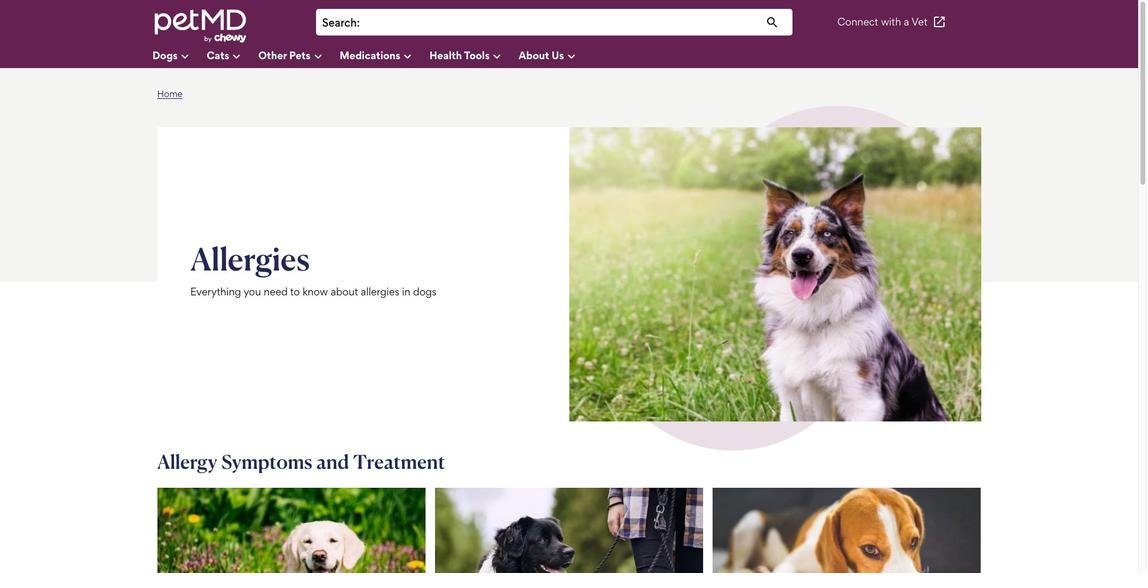 Task type: locate. For each thing, give the bounding box(es) containing it.
:
[[357, 16, 360, 30]]

tools
[[464, 49, 490, 61]]

us
[[552, 49, 564, 61]]

connect with a vet
[[838, 16, 928, 28]]

a
[[904, 16, 910, 28]]

with
[[882, 16, 902, 28]]

other pets button
[[259, 44, 340, 68]]

treatment
[[353, 450, 446, 474]]

medications button
[[340, 44, 430, 68]]

home
[[157, 88, 183, 99]]

medications
[[340, 49, 401, 61]]

everything you need to know about allergies in dogs
[[190, 286, 437, 298]]

dogs
[[413, 286, 437, 298]]

health
[[430, 49, 462, 61]]

search
[[322, 16, 357, 30]]

know
[[303, 286, 328, 298]]

search :
[[322, 16, 360, 30]]

None text field
[[366, 15, 787, 31]]

cats
[[207, 49, 229, 61]]



Task type: vqa. For each thing, say whether or not it's contained in the screenshot.
Health
yes



Task type: describe. For each thing, give the bounding box(es) containing it.
allergy
[[157, 450, 218, 474]]

other
[[259, 49, 287, 61]]

dogs
[[153, 49, 178, 61]]

other pets
[[259, 49, 311, 61]]

everything
[[190, 286, 241, 298]]

allergies
[[190, 239, 310, 278]]

and
[[317, 450, 349, 474]]

in
[[402, 286, 411, 298]]

pets
[[289, 49, 311, 61]]

health tools
[[430, 49, 490, 61]]

about
[[331, 286, 358, 298]]

petmd home image
[[153, 8, 247, 44]]

about us
[[519, 49, 564, 61]]

health tools button
[[430, 44, 519, 68]]

allergies
[[361, 286, 400, 298]]

need
[[264, 286, 288, 298]]

you
[[244, 286, 261, 298]]

dogs button
[[153, 44, 207, 68]]

symptoms
[[222, 450, 313, 474]]

vet
[[912, 16, 928, 28]]

home link
[[157, 88, 183, 100]]

about us button
[[519, 44, 593, 68]]

australian shepherd dog in field image
[[570, 127, 982, 422]]

connect with a vet button
[[838, 8, 947, 36]]

allergy symptoms and treatment
[[157, 450, 446, 474]]

about
[[519, 49, 550, 61]]

cats button
[[207, 44, 259, 68]]

connect
[[838, 16, 879, 28]]

to
[[290, 286, 300, 298]]



